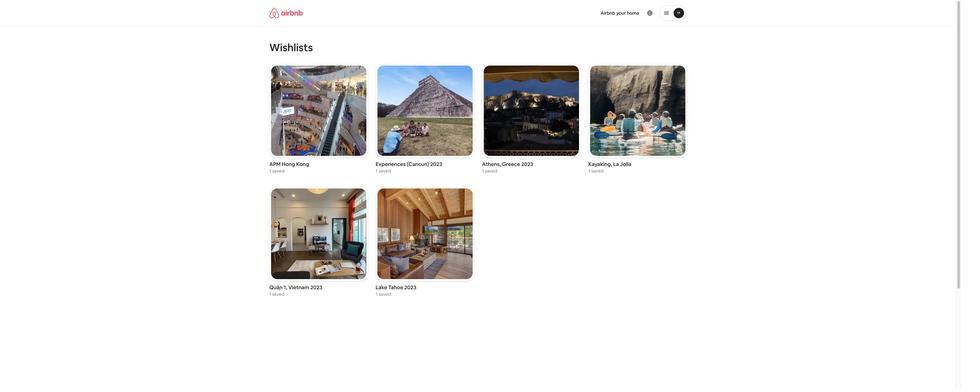 Task type: vqa. For each thing, say whether or not it's contained in the screenshot.
Kayaking, La Jolla 1
yes



Task type: describe. For each thing, give the bounding box(es) containing it.
lake
[[376, 284, 387, 291]]

athens,
[[482, 161, 501, 168]]

kayaking, la jolla 1 saved
[[589, 161, 632, 174]]

1 for kayaking, la jolla
[[589, 168, 590, 174]]

la
[[613, 161, 619, 168]]

jolla
[[620, 161, 632, 168]]

airbnb your home
[[601, 10, 639, 16]]

greece
[[502, 161, 520, 168]]

saved for lake
[[379, 291, 391, 297]]

2023 inside quận 1, vietnam 2023 1 saved
[[310, 284, 322, 291]]

home
[[627, 10, 639, 16]]

experiences (cancun) 2023 1 saved
[[376, 161, 442, 174]]

athens, greece 2023 1 saved
[[482, 161, 533, 174]]

1 for lake tahoe 2023
[[376, 291, 378, 297]]

profile element
[[486, 0, 687, 26]]

vietnam
[[288, 284, 309, 291]]

quận 1, vietnam 2023 1 saved
[[269, 284, 322, 297]]

(cancun)
[[407, 161, 429, 168]]

2023 for athens, greece 2023
[[521, 161, 533, 168]]

tahoe
[[388, 284, 403, 291]]

apm hong kong 1 saved
[[269, 161, 309, 174]]



Task type: locate. For each thing, give the bounding box(es) containing it.
saved down 'apm'
[[272, 168, 285, 174]]

2023
[[430, 161, 442, 168], [521, 161, 533, 168], [310, 284, 322, 291], [404, 284, 416, 291]]

saved inside kayaking, la jolla 1 saved
[[591, 168, 604, 174]]

airbnb
[[601, 10, 615, 16]]

2023 for lake tahoe 2023
[[404, 284, 416, 291]]

saved down kayaking,
[[591, 168, 604, 174]]

1 for athens, greece 2023
[[482, 168, 484, 174]]

1 inside kayaking, la jolla 1 saved
[[589, 168, 590, 174]]

1,
[[284, 284, 287, 291]]

1 down the lake on the left
[[376, 291, 378, 297]]

2023 right greece
[[521, 161, 533, 168]]

1 for experiences (cancun) 2023
[[376, 168, 378, 174]]

2023 right 'vietnam'
[[310, 284, 322, 291]]

saved down quận
[[272, 291, 285, 297]]

apm
[[269, 161, 281, 168]]

2023 for experiences (cancun) 2023
[[430, 161, 442, 168]]

kong
[[296, 161, 309, 168]]

2023 right tahoe
[[404, 284, 416, 291]]

1
[[269, 168, 271, 174], [376, 168, 378, 174], [482, 168, 484, 174], [589, 168, 590, 174], [269, 291, 271, 297], [376, 291, 378, 297]]

saved for apm
[[272, 168, 285, 174]]

saved for experiences
[[379, 168, 391, 174]]

1 inside apm hong kong 1 saved
[[269, 168, 271, 174]]

1 down quận
[[269, 291, 271, 297]]

your
[[616, 10, 626, 16]]

airbnb your home link
[[597, 6, 643, 20]]

2023 inside athens, greece 2023 1 saved
[[521, 161, 533, 168]]

1 for apm hong kong
[[269, 168, 271, 174]]

saved inside athens, greece 2023 1 saved
[[485, 168, 497, 174]]

2023 right (cancun) at the left top
[[430, 161, 442, 168]]

wishlists
[[269, 41, 313, 54]]

1 inside athens, greece 2023 1 saved
[[482, 168, 484, 174]]

saved
[[272, 168, 285, 174], [379, 168, 391, 174], [485, 168, 497, 174], [591, 168, 604, 174], [272, 291, 285, 297], [379, 291, 391, 297]]

1 inside quận 1, vietnam 2023 1 saved
[[269, 291, 271, 297]]

saved for athens,
[[485, 168, 497, 174]]

saved inside apm hong kong 1 saved
[[272, 168, 285, 174]]

1 inside the experiences (cancun) 2023 1 saved
[[376, 168, 378, 174]]

quận
[[269, 284, 283, 291]]

experiences
[[376, 161, 406, 168]]

1 down 'athens,' on the top right of page
[[482, 168, 484, 174]]

1 down kayaking,
[[589, 168, 590, 174]]

lake tahoe 2023 1 saved
[[376, 284, 416, 297]]

1 down experiences
[[376, 168, 378, 174]]

saved inside the experiences (cancun) 2023 1 saved
[[379, 168, 391, 174]]

2023 inside the experiences (cancun) 2023 1 saved
[[430, 161, 442, 168]]

kayaking,
[[589, 161, 612, 168]]

1 inside lake tahoe 2023 1 saved
[[376, 291, 378, 297]]

saved down the lake on the left
[[379, 291, 391, 297]]

saved down 'athens,' on the top right of page
[[485, 168, 497, 174]]

saved inside lake tahoe 2023 1 saved
[[379, 291, 391, 297]]

saved for kayaking,
[[591, 168, 604, 174]]

1 down 'apm'
[[269, 168, 271, 174]]

saved down experiences
[[379, 168, 391, 174]]

saved inside quận 1, vietnam 2023 1 saved
[[272, 291, 285, 297]]

hong
[[282, 161, 295, 168]]

2023 inside lake tahoe 2023 1 saved
[[404, 284, 416, 291]]



